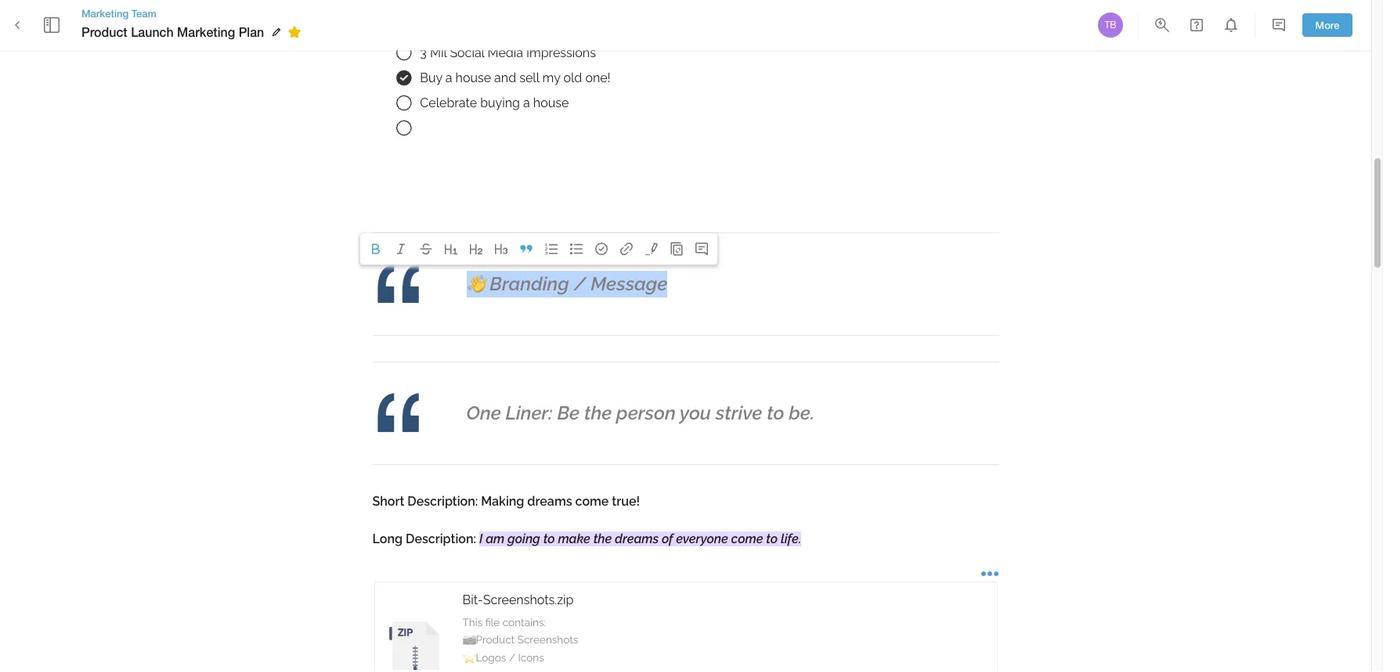 Task type: describe. For each thing, give the bounding box(es) containing it.
media
[[488, 45, 523, 60]]

going
[[508, 532, 540, 547]]

screenshots
[[517, 634, 578, 647]]

person
[[616, 402, 676, 425]]

you
[[680, 402, 711, 425]]

make
[[558, 532, 590, 547]]

👋
[[466, 273, 485, 295]]

sell
[[519, 70, 539, 85]]

celebrate buying a house
[[420, 95, 569, 110]]

branding
[[490, 273, 569, 295]]

short description: making dreams come true!
[[372, 494, 640, 509]]

mil
[[430, 45, 447, 60]]

to left the be.
[[767, 402, 784, 425]]

am
[[486, 532, 505, 547]]

tb button
[[1096, 10, 1125, 40]]

more button
[[1302, 13, 1353, 37]]

👋 branding / message
[[466, 273, 668, 295]]

0 horizontal spatial dreams
[[527, 494, 572, 509]]

0 vertical spatial house
[[455, 70, 491, 85]]

be.
[[789, 402, 815, 425]]

1 horizontal spatial a
[[523, 95, 530, 110]]

marketing team
[[81, 7, 157, 20]]

everyone
[[676, 532, 728, 547]]

plan
[[239, 24, 264, 39]]

celebrate
[[420, 95, 477, 110]]

0 vertical spatial the
[[584, 402, 612, 425]]

1 vertical spatial the
[[593, 532, 612, 547]]

team
[[131, 7, 157, 20]]

0 vertical spatial come
[[575, 494, 609, 509]]

description: for short
[[407, 494, 478, 509]]

bit-screenshots.zip
[[462, 593, 574, 608]]

buy a house and sell my old one!
[[420, 70, 611, 85]]

3
[[420, 45, 427, 60]]

this
[[462, 616, 483, 629]]

long
[[372, 532, 403, 547]]

liner:
[[506, 402, 553, 425]]

more
[[1315, 19, 1340, 31]]

remove favorite image
[[285, 23, 304, 42]]

one!
[[585, 70, 611, 85]]

message
[[591, 273, 668, 295]]

this file contains: 📷product screenshots ⭐️logos / icons 👉banners (sm)
[[462, 616, 578, 670]]

my
[[542, 70, 560, 85]]

screenshots.zip
[[483, 593, 574, 608]]

/ inside the this file contains: 📷product screenshots ⭐️logos / icons 👉banners (sm)
[[509, 652, 515, 664]]

tb
[[1105, 20, 1116, 31]]

one
[[466, 402, 501, 425]]

product launch marketing plan
[[81, 24, 264, 39]]

launch
[[131, 24, 174, 39]]

1 vertical spatial come
[[731, 532, 763, 547]]

description: for long
[[406, 532, 476, 547]]

buying
[[480, 95, 520, 110]]



Task type: vqa. For each thing, say whether or not it's contained in the screenshot.
Icons
yes



Task type: locate. For each thing, give the bounding box(es) containing it.
1 vertical spatial description:
[[406, 532, 476, 547]]

description: right "short"
[[407, 494, 478, 509]]

marketing up product
[[81, 7, 129, 20]]

3 mil social media impressions
[[420, 45, 596, 60]]

the right be on the bottom left of the page
[[584, 402, 612, 425]]

0 horizontal spatial come
[[575, 494, 609, 509]]

icons
[[518, 652, 544, 664]]

i
[[479, 532, 483, 547]]

to left make
[[543, 532, 555, 547]]

impressions
[[526, 45, 596, 60]]

⭐️logos
[[462, 652, 506, 664]]

life.
[[781, 532, 801, 547]]

description:
[[407, 494, 478, 509], [406, 532, 476, 547]]

come
[[575, 494, 609, 509], [731, 532, 763, 547]]

making
[[481, 494, 524, 509]]

description: left the i
[[406, 532, 476, 547]]

1 vertical spatial dreams
[[615, 532, 659, 547]]

one liner: be the person you strive to be.
[[466, 402, 815, 425]]

house
[[455, 70, 491, 85], [533, 95, 569, 110]]

true!
[[612, 494, 640, 509]]

house down social
[[455, 70, 491, 85]]

1 vertical spatial /
[[509, 652, 515, 664]]

1 vertical spatial a
[[523, 95, 530, 110]]

0 vertical spatial marketing
[[81, 7, 129, 20]]

come left the life.
[[731, 532, 763, 547]]

long description: i am going to make the dreams of everyone come to life.
[[372, 532, 801, 547]]

👉banners
[[462, 669, 516, 670]]

marketing team link
[[81, 6, 306, 20]]

0 vertical spatial a
[[445, 70, 452, 85]]

/ left icons
[[509, 652, 515, 664]]

the right make
[[593, 532, 612, 547]]

the
[[584, 402, 612, 425], [593, 532, 612, 547]]

a right buy in the left top of the page
[[445, 70, 452, 85]]

1 vertical spatial house
[[533, 95, 569, 110]]

buy
[[420, 70, 442, 85]]

a down sell
[[523, 95, 530, 110]]

to
[[767, 402, 784, 425], [543, 532, 555, 547], [766, 532, 778, 547]]

1 horizontal spatial /
[[574, 273, 586, 295]]

product
[[81, 24, 127, 39]]

dreams up make
[[527, 494, 572, 509]]

/
[[574, 273, 586, 295], [509, 652, 515, 664]]

1 vertical spatial marketing
[[177, 24, 235, 39]]

📷product
[[462, 634, 515, 647]]

/ left message
[[574, 273, 586, 295]]

dreams left of
[[615, 532, 659, 547]]

social
[[450, 45, 484, 60]]

and
[[494, 70, 516, 85]]

to left the life.
[[766, 532, 778, 547]]

0 vertical spatial /
[[574, 273, 586, 295]]

marketing
[[81, 7, 129, 20], [177, 24, 235, 39]]

0 horizontal spatial a
[[445, 70, 452, 85]]

be
[[557, 402, 580, 425]]

0 horizontal spatial marketing
[[81, 7, 129, 20]]

0 horizontal spatial house
[[455, 70, 491, 85]]

come left true!
[[575, 494, 609, 509]]

of
[[662, 532, 673, 547]]

bit-
[[462, 593, 483, 608]]

1 horizontal spatial house
[[533, 95, 569, 110]]

contains:
[[503, 616, 546, 629]]

short
[[372, 494, 404, 509]]

a
[[445, 70, 452, 85], [523, 95, 530, 110]]

1 horizontal spatial come
[[731, 532, 763, 547]]

marketing down marketing team link
[[177, 24, 235, 39]]

(sm)
[[519, 669, 540, 670]]

house down my
[[533, 95, 569, 110]]

1 horizontal spatial marketing
[[177, 24, 235, 39]]

0 horizontal spatial /
[[509, 652, 515, 664]]

file
[[485, 616, 500, 629]]

1 horizontal spatial dreams
[[615, 532, 659, 547]]

old
[[563, 70, 582, 85]]

dreams
[[527, 494, 572, 509], [615, 532, 659, 547]]

0 vertical spatial description:
[[407, 494, 478, 509]]

strive
[[716, 402, 762, 425]]

0 vertical spatial dreams
[[527, 494, 572, 509]]



